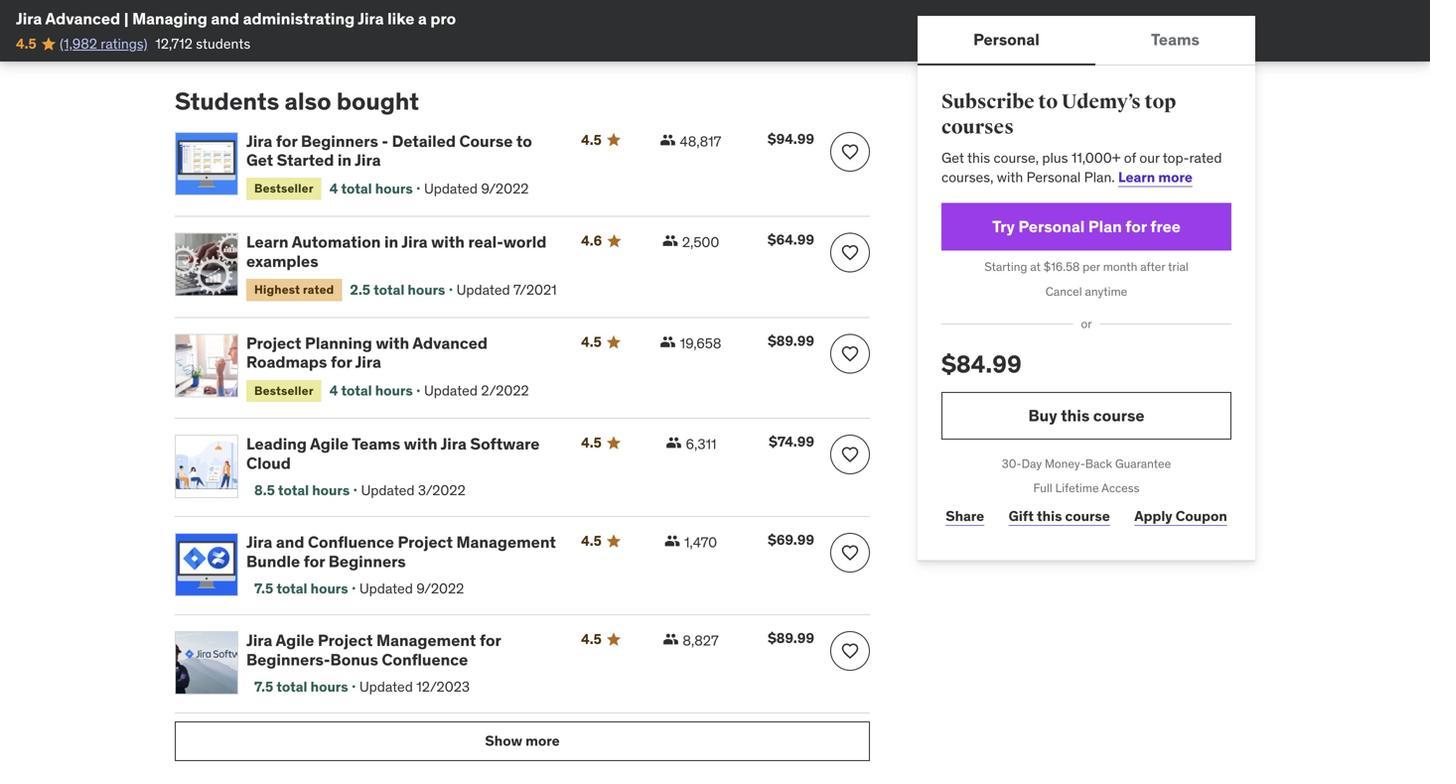 Task type: vqa. For each thing, say whether or not it's contained in the screenshot.


Task type: locate. For each thing, give the bounding box(es) containing it.
beginners-
[[246, 650, 330, 670]]

updated 9/2022 down jira and confluence project management bundle for beginners link
[[359, 580, 464, 598]]

rated inside get this course, plus 11,000+ of our top-rated courses, with personal plan.
[[1190, 149, 1222, 167]]

to inside jira for beginners - detailed course to get started in jira
[[516, 131, 532, 151]]

$84.99 buy this course
[[942, 350, 1145, 426]]

4 for planning
[[330, 382, 338, 400]]

buy this course button
[[942, 392, 1232, 440]]

3/2022
[[418, 482, 466, 500]]

2 vertical spatial wishlist image
[[840, 642, 860, 662]]

$74.99
[[769, 433, 815, 451]]

students
[[196, 35, 251, 53]]

4
[[330, 180, 338, 198], [330, 382, 338, 400]]

apply coupon
[[1135, 508, 1228, 526]]

0 vertical spatial more
[[1159, 168, 1193, 186]]

0 horizontal spatial get
[[246, 150, 273, 170]]

teams inside the leading agile teams with jira software cloud
[[352, 434, 400, 455]]

4 total hours
[[330, 180, 413, 198], [330, 382, 413, 400]]

1 vertical spatial bestseller
[[254, 383, 314, 399]]

0 vertical spatial updated 9/2022
[[424, 180, 529, 198]]

more inside button
[[526, 733, 560, 750]]

highest rated
[[254, 282, 334, 298]]

1 vertical spatial 4
[[330, 382, 338, 400]]

xsmall image left 48,817
[[660, 132, 676, 148]]

1 $89.99 from the top
[[768, 332, 815, 350]]

7.5 for bundle
[[254, 580, 273, 598]]

1 vertical spatial course
[[1065, 508, 1110, 526]]

teams up the top
[[1151, 29, 1200, 50]]

get
[[942, 149, 964, 167], [246, 150, 273, 170]]

with inside the leading agile teams with jira software cloud
[[404, 434, 438, 455]]

total down bundle on the bottom
[[276, 580, 307, 598]]

1 horizontal spatial show
[[485, 733, 523, 750]]

2 bestseller from the top
[[254, 383, 314, 399]]

hours
[[375, 180, 413, 198], [408, 281, 445, 299], [375, 382, 413, 400], [312, 482, 350, 500], [311, 580, 348, 598], [311, 679, 348, 696]]

1 vertical spatial management
[[377, 631, 476, 651]]

0 horizontal spatial learn
[[246, 232, 289, 252]]

xsmall image for leading agile teams with jira software cloud
[[666, 435, 682, 451]]

jira up 3/2022
[[441, 434, 467, 455]]

updated 9/2022 down course
[[424, 180, 529, 198]]

2 4 total hours from the top
[[330, 382, 413, 400]]

management down 3/2022
[[456, 533, 556, 553]]

total right 8.5 in the left of the page
[[278, 482, 309, 500]]

1 vertical spatial wishlist image
[[840, 344, 860, 364]]

xsmall image left 8,827
[[663, 632, 679, 648]]

ratings)
[[101, 35, 147, 53]]

get up 'courses,'
[[942, 149, 964, 167]]

1 vertical spatial 7.5
[[254, 679, 273, 696]]

total down jira for beginners - detailed course to get started in jira
[[341, 180, 372, 198]]

total down beginners-
[[276, 679, 307, 696]]

8,827
[[683, 632, 719, 650]]

with
[[997, 168, 1023, 186], [431, 232, 465, 252], [376, 333, 409, 354], [404, 434, 438, 455]]

jira down 8.5 in the left of the page
[[246, 533, 272, 553]]

this right gift
[[1037, 508, 1062, 526]]

0 vertical spatial management
[[456, 533, 556, 553]]

in right the 'started'
[[338, 150, 352, 170]]

7/2021
[[514, 281, 557, 299]]

and down 8.5 total hours
[[276, 533, 304, 553]]

agile
[[310, 434, 349, 455], [276, 631, 314, 651]]

wishlist image for learn automation in jira with real-world examples
[[840, 243, 860, 263]]

1 vertical spatial wishlist image
[[840, 445, 860, 465]]

2 $89.99 from the top
[[768, 630, 815, 648]]

beginners left the -
[[301, 131, 378, 151]]

planning
[[305, 333, 372, 354]]

free
[[1151, 216, 1181, 237]]

2 vertical spatial xsmall image
[[666, 435, 682, 451]]

1 horizontal spatial project
[[318, 631, 373, 651]]

jira advanced | managing and administrating jira like a pro
[[16, 8, 456, 29]]

0 vertical spatial this
[[968, 149, 990, 167]]

this for course
[[1037, 508, 1062, 526]]

1 vertical spatial 4 total hours
[[330, 382, 413, 400]]

management up updated 12/2023
[[377, 631, 476, 651]]

students also bought
[[175, 86, 419, 116]]

jira
[[16, 8, 42, 29], [358, 8, 384, 29], [246, 131, 272, 151], [355, 150, 381, 170], [402, 232, 428, 252], [355, 352, 381, 373], [441, 434, 467, 455], [246, 533, 272, 553], [246, 631, 272, 651]]

full
[[1034, 481, 1053, 496]]

course up back
[[1094, 406, 1145, 426]]

0 vertical spatial beginners
[[301, 131, 378, 151]]

1 4 from the top
[[330, 180, 338, 198]]

updated 3/2022
[[361, 482, 466, 500]]

0 vertical spatial xsmall image
[[246, 28, 262, 44]]

personal down the plus
[[1027, 168, 1081, 186]]

1 horizontal spatial rated
[[1190, 149, 1222, 167]]

bought
[[337, 86, 419, 116]]

4 for for
[[330, 180, 338, 198]]

xsmall image
[[660, 132, 676, 148], [662, 233, 678, 249], [665, 534, 680, 550], [663, 632, 679, 648]]

project down updated 3/2022
[[398, 533, 453, 553]]

-
[[382, 131, 388, 151]]

0 vertical spatial course
[[1094, 406, 1145, 426]]

subscribe to udemy's top courses
[[942, 90, 1176, 140]]

7.5 total hours down bundle on the bottom
[[254, 580, 348, 598]]

and up students
[[211, 8, 239, 29]]

0 vertical spatial to
[[1038, 90, 1058, 114]]

examples
[[246, 251, 318, 271]]

$89.99 right 19,658
[[768, 332, 815, 350]]

beginners inside jira for beginners - detailed course to get started in jira
[[301, 131, 378, 151]]

xsmall image
[[246, 28, 262, 44], [660, 334, 676, 350], [666, 435, 682, 451]]

1 horizontal spatial 9/2022
[[481, 180, 529, 198]]

updated down the jira agile project management for beginners-bonus confluence
[[359, 679, 413, 696]]

world
[[503, 232, 547, 252]]

for inside project planning with advanced roadmaps for jira
[[331, 352, 352, 373]]

3 wishlist image from the top
[[840, 544, 860, 563]]

1 vertical spatial updated 9/2022
[[359, 580, 464, 598]]

advanced up (1,982
[[45, 8, 120, 29]]

1 vertical spatial beginners
[[329, 552, 406, 572]]

to left udemy's
[[1038, 90, 1058, 114]]

and
[[211, 8, 239, 29], [276, 533, 304, 553]]

to
[[1038, 90, 1058, 114], [516, 131, 532, 151]]

2 wishlist image from the top
[[840, 445, 860, 465]]

confluence
[[308, 533, 394, 553], [382, 650, 468, 670]]

get this course, plus 11,000+ of our top-rated courses, with personal plan.
[[942, 149, 1222, 186]]

learn more link
[[1119, 168, 1193, 186]]

0 vertical spatial wishlist image
[[840, 243, 860, 263]]

2 wishlist image from the top
[[840, 344, 860, 364]]

or
[[1081, 316, 1092, 332]]

project planning with advanced roadmaps for jira link
[[246, 333, 557, 373]]

0 vertical spatial teams
[[1151, 29, 1200, 50]]

2 vertical spatial this
[[1037, 508, 1062, 526]]

1 4 total hours from the top
[[330, 180, 413, 198]]

7.5
[[254, 580, 273, 598], [254, 679, 273, 696]]

1 7.5 total hours from the top
[[254, 580, 348, 598]]

3 wishlist image from the top
[[840, 642, 860, 662]]

jira left the like
[[358, 8, 384, 29]]

$89.99 for jira agile project management for beginners-bonus confluence
[[768, 630, 815, 648]]

updated 2/2022
[[424, 382, 529, 400]]

0 vertical spatial 9/2022
[[481, 180, 529, 198]]

1 vertical spatial teams
[[352, 434, 400, 455]]

project up updated 12/2023
[[318, 631, 373, 651]]

to right course
[[516, 131, 532, 151]]

wishlist image
[[840, 243, 860, 263], [840, 344, 860, 364], [840, 544, 860, 563]]

with down "course,"
[[997, 168, 1023, 186]]

0 vertical spatial rated
[[1190, 149, 1222, 167]]

xsmall image for jira and confluence project management bundle for beginners
[[665, 534, 680, 550]]

jira up 2.5 total hours
[[402, 232, 428, 252]]

4.5 for jira agile project management for beginners-bonus confluence
[[581, 631, 602, 649]]

0 vertical spatial agile
[[310, 434, 349, 455]]

0 vertical spatial wishlist image
[[840, 142, 860, 162]]

personal inside button
[[974, 29, 1040, 50]]

0 vertical spatial show
[[175, 26, 212, 44]]

2 vertical spatial wishlist image
[[840, 544, 860, 563]]

9/2022 down jira and confluence project management bundle for beginners link
[[416, 580, 464, 598]]

jira down bundle on the bottom
[[246, 631, 272, 651]]

0 vertical spatial bestseller
[[254, 181, 314, 196]]

learn inside learn automation in jira with real-world examples
[[246, 232, 289, 252]]

1 vertical spatial xsmall image
[[660, 334, 676, 350]]

xsmall image left 2,500
[[662, 233, 678, 249]]

0 horizontal spatial advanced
[[45, 8, 120, 29]]

7.5 total hours down beginners-
[[254, 679, 348, 696]]

tab list containing personal
[[918, 16, 1256, 66]]

0 vertical spatial $89.99
[[768, 332, 815, 350]]

1 horizontal spatial get
[[942, 149, 964, 167]]

xsmall image right less
[[246, 28, 262, 44]]

advanced up updated 2/2022
[[413, 333, 488, 354]]

1 vertical spatial agile
[[276, 631, 314, 651]]

with left real-
[[431, 232, 465, 252]]

0 horizontal spatial to
[[516, 131, 532, 151]]

agile left bonus
[[276, 631, 314, 651]]

1 bestseller from the top
[[254, 181, 314, 196]]

$89.99
[[768, 332, 815, 350], [768, 630, 815, 648]]

1 vertical spatial to
[[516, 131, 532, 151]]

this up 'courses,'
[[968, 149, 990, 167]]

for
[[276, 131, 297, 151], [1126, 216, 1147, 237], [331, 352, 352, 373], [304, 552, 325, 572], [480, 631, 501, 651]]

1 vertical spatial $89.99
[[768, 630, 815, 648]]

2/2022
[[481, 382, 529, 400]]

$89.99 for project planning with advanced roadmaps for jira
[[768, 332, 815, 350]]

9/2022 down course
[[481, 180, 529, 198]]

this for course,
[[968, 149, 990, 167]]

rated right highest
[[303, 282, 334, 298]]

4.5 for jira and confluence project management bundle for beginners
[[581, 533, 602, 551]]

updated down the leading agile teams with jira software cloud
[[361, 482, 415, 500]]

teams button
[[1096, 16, 1256, 64]]

advanced
[[45, 8, 120, 29], [413, 333, 488, 354]]

in up 2.5 total hours
[[384, 232, 399, 252]]

show
[[175, 26, 212, 44], [485, 733, 523, 750]]

for inside jira for beginners - detailed course to get started in jira
[[276, 131, 297, 151]]

9/2022
[[481, 180, 529, 198], [416, 580, 464, 598]]

month
[[1103, 259, 1138, 275]]

1 horizontal spatial and
[[276, 533, 304, 553]]

4 down the 'started'
[[330, 180, 338, 198]]

with up updated 3/2022
[[404, 434, 438, 455]]

hours down bonus
[[311, 679, 348, 696]]

|
[[124, 8, 129, 29]]

1 vertical spatial this
[[1061, 406, 1090, 426]]

0 vertical spatial 4 total hours
[[330, 180, 413, 198]]

1 horizontal spatial teams
[[1151, 29, 1200, 50]]

0 horizontal spatial more
[[526, 733, 560, 750]]

1 horizontal spatial advanced
[[413, 333, 488, 354]]

0 horizontal spatial 9/2022
[[416, 580, 464, 598]]

2 7.5 from the top
[[254, 679, 273, 696]]

wishlist image for jira for beginners - detailed course to get started in jira
[[840, 142, 860, 162]]

1 vertical spatial confluence
[[382, 650, 468, 670]]

0 horizontal spatial and
[[211, 8, 239, 29]]

wishlist image
[[840, 142, 860, 162], [840, 445, 860, 465], [840, 642, 860, 662]]

0 vertical spatial advanced
[[45, 8, 120, 29]]

1 7.5 from the top
[[254, 580, 273, 598]]

in
[[338, 150, 352, 170], [384, 232, 399, 252]]

bestseller
[[254, 181, 314, 196], [254, 383, 314, 399]]

confluence up updated 12/2023
[[382, 650, 468, 670]]

bestseller down the 'started'
[[254, 181, 314, 196]]

management
[[456, 533, 556, 553], [377, 631, 476, 651]]

7.5 total hours
[[254, 580, 348, 598], [254, 679, 348, 696]]

30-
[[1002, 456, 1022, 472]]

advanced inside project planning with advanced roadmaps for jira
[[413, 333, 488, 354]]

1 vertical spatial more
[[526, 733, 560, 750]]

administrating
[[243, 8, 355, 29]]

jira down 2.5
[[355, 352, 381, 373]]

1 horizontal spatial in
[[384, 232, 399, 252]]

7.5 total hours for beginners-
[[254, 679, 348, 696]]

1 vertical spatial show
[[485, 733, 523, 750]]

2 4 from the top
[[330, 382, 338, 400]]

1 wishlist image from the top
[[840, 142, 860, 162]]

learn for learn more
[[1119, 168, 1156, 186]]

2 7.5 total hours from the top
[[254, 679, 348, 696]]

learn up highest
[[246, 232, 289, 252]]

with down 2.5 total hours
[[376, 333, 409, 354]]

1 vertical spatial 7.5 total hours
[[254, 679, 348, 696]]

updated 7/2021
[[457, 281, 557, 299]]

2.5 total hours
[[350, 281, 445, 299]]

0 vertical spatial project
[[246, 333, 301, 354]]

agile inside the leading agile teams with jira software cloud
[[310, 434, 349, 455]]

4 total hours down project planning with advanced roadmaps for jira
[[330, 382, 413, 400]]

confluence down 8.5 total hours
[[308, 533, 394, 553]]

management inside jira and confluence project management bundle for beginners
[[456, 533, 556, 553]]

1 horizontal spatial learn
[[1119, 168, 1156, 186]]

agile for leading
[[310, 434, 349, 455]]

0 horizontal spatial project
[[246, 333, 301, 354]]

1 wishlist image from the top
[[840, 243, 860, 263]]

updated down jira and confluence project management bundle for beginners
[[359, 580, 413, 598]]

30-day money-back guarantee full lifetime access
[[1002, 456, 1171, 496]]

jira inside the leading agile teams with jira software cloud
[[441, 434, 467, 455]]

$89.99 right 8,827
[[768, 630, 815, 648]]

with inside learn automation in jira with real-world examples
[[431, 232, 465, 252]]

course down lifetime
[[1065, 508, 1110, 526]]

this inside get this course, plus 11,000+ of our top-rated courses, with personal plan.
[[968, 149, 990, 167]]

0 vertical spatial learn
[[1119, 168, 1156, 186]]

1 vertical spatial project
[[398, 533, 453, 553]]

7.5 down beginners-
[[254, 679, 273, 696]]

bestseller down roadmaps
[[254, 383, 314, 399]]

wishlist image for jira and confluence project management bundle for beginners
[[840, 544, 860, 563]]

tab list
[[918, 16, 1256, 66]]

0 horizontal spatial rated
[[303, 282, 334, 298]]

0 vertical spatial personal
[[974, 29, 1040, 50]]

7.5 for beginners-
[[254, 679, 273, 696]]

2 horizontal spatial project
[[398, 533, 453, 553]]

project down highest
[[246, 333, 301, 354]]

1 vertical spatial advanced
[[413, 333, 488, 354]]

0 horizontal spatial show
[[175, 26, 212, 44]]

1 vertical spatial personal
[[1027, 168, 1081, 186]]

personal up subscribe
[[974, 29, 1040, 50]]

agile inside the jira agile project management for beginners-bonus confluence
[[276, 631, 314, 651]]

1 vertical spatial 9/2022
[[416, 580, 464, 598]]

teams up updated 3/2022
[[352, 434, 400, 455]]

xsmall image left 1,470
[[665, 534, 680, 550]]

1 horizontal spatial to
[[1038, 90, 1058, 114]]

beginners down updated 3/2022
[[329, 552, 406, 572]]

1 horizontal spatial more
[[1159, 168, 1193, 186]]

1 vertical spatial learn
[[246, 232, 289, 252]]

0 vertical spatial and
[[211, 8, 239, 29]]

learn down of
[[1119, 168, 1156, 186]]

with inside project planning with advanced roadmaps for jira
[[376, 333, 409, 354]]

personal up $16.58
[[1019, 216, 1085, 237]]

2 vertical spatial project
[[318, 631, 373, 651]]

0 horizontal spatial in
[[338, 150, 352, 170]]

0 vertical spatial confluence
[[308, 533, 394, 553]]

4 total hours down jira for beginners - detailed course to get started in jira
[[330, 180, 413, 198]]

1 vertical spatial in
[[384, 232, 399, 252]]

rated up learn more link
[[1190, 149, 1222, 167]]

xsmall image left 6,311
[[666, 435, 682, 451]]

7.5 down bundle on the bottom
[[254, 580, 273, 598]]

total
[[341, 180, 372, 198], [374, 281, 405, 299], [341, 382, 372, 400], [278, 482, 309, 500], [276, 580, 307, 598], [276, 679, 307, 696]]

this right buy
[[1061, 406, 1090, 426]]

our
[[1140, 149, 1160, 167]]

0 vertical spatial 4
[[330, 180, 338, 198]]

project
[[246, 333, 301, 354], [398, 533, 453, 553], [318, 631, 373, 651]]

agile right leading
[[310, 434, 349, 455]]

get left the 'started'
[[246, 150, 273, 170]]

2,500
[[682, 234, 720, 251]]

plus
[[1042, 149, 1068, 167]]

7.5 total hours for bundle
[[254, 580, 348, 598]]

4.5 for leading agile teams with jira software cloud
[[581, 434, 602, 452]]

0 vertical spatial 7.5 total hours
[[254, 580, 348, 598]]

0 horizontal spatial teams
[[352, 434, 400, 455]]

1 vertical spatial and
[[276, 533, 304, 553]]

0 vertical spatial 7.5
[[254, 580, 273, 598]]

4 down planning
[[330, 382, 338, 400]]

0 vertical spatial in
[[338, 150, 352, 170]]

more
[[1159, 168, 1193, 186], [526, 733, 560, 750]]

xsmall image left 19,658
[[660, 334, 676, 350]]



Task type: describe. For each thing, give the bounding box(es) containing it.
udemy's
[[1062, 90, 1141, 114]]

at
[[1030, 259, 1041, 275]]

jira inside learn automation in jira with real-world examples
[[402, 232, 428, 252]]

bestseller for project
[[254, 383, 314, 399]]

in inside learn automation in jira with real-world examples
[[384, 232, 399, 252]]

started
[[277, 150, 334, 170]]

(1,982 ratings)
[[60, 35, 147, 53]]

updated 12/2023
[[359, 679, 470, 696]]

highest
[[254, 282, 300, 298]]

show for show less
[[175, 26, 212, 44]]

bonus
[[330, 650, 378, 670]]

plan.
[[1084, 168, 1115, 186]]

2.5
[[350, 281, 371, 299]]

4 total hours for with
[[330, 382, 413, 400]]

starting at $16.58 per month after trial cancel anytime
[[985, 259, 1189, 299]]

show for show more
[[485, 733, 523, 750]]

anytime
[[1085, 284, 1128, 299]]

course inside $84.99 buy this course
[[1094, 406, 1145, 426]]

personal inside get this course, plus 11,000+ of our top-rated courses, with personal plan.
[[1027, 168, 1081, 186]]

guarantee
[[1115, 456, 1171, 472]]

in inside jira for beginners - detailed course to get started in jira
[[338, 150, 352, 170]]

updated 9/2022 for 4 total hours
[[424, 180, 529, 198]]

after
[[1141, 259, 1166, 275]]

per
[[1083, 259, 1100, 275]]

11,000+
[[1072, 149, 1121, 167]]

courses,
[[942, 168, 994, 186]]

12,712
[[155, 35, 193, 53]]

9/2022 for 7.5 total hours
[[416, 580, 464, 598]]

total right 2.5
[[374, 281, 405, 299]]

try personal plan for free
[[992, 216, 1181, 237]]

to inside subscribe to udemy's top courses
[[1038, 90, 1058, 114]]

confluence inside jira and confluence project management bundle for beginners
[[308, 533, 394, 553]]

jira left the 'started'
[[246, 131, 272, 151]]

coupon
[[1176, 508, 1228, 526]]

real-
[[468, 232, 503, 252]]

top-
[[1163, 149, 1190, 167]]

project inside jira and confluence project management bundle for beginners
[[398, 533, 453, 553]]

8.5 total hours
[[254, 482, 350, 500]]

show less button
[[175, 16, 262, 56]]

for inside jira and confluence project management bundle for beginners
[[304, 552, 325, 572]]

$69.99
[[768, 532, 815, 550]]

jira inside the jira agile project management for beginners-bonus confluence
[[246, 631, 272, 651]]

get inside jira for beginners - detailed course to get started in jira
[[246, 150, 273, 170]]

trial
[[1168, 259, 1189, 275]]

total down project planning with advanced roadmaps for jira
[[341, 382, 372, 400]]

with inside get this course, plus 11,000+ of our top-rated courses, with personal plan.
[[997, 168, 1023, 186]]

and inside jira and confluence project management bundle for beginners
[[276, 533, 304, 553]]

detailed
[[392, 131, 456, 151]]

like
[[388, 8, 415, 29]]

hours down project planning with advanced roadmaps for jira link
[[375, 382, 413, 400]]

wishlist image for leading agile teams with jira software cloud
[[840, 445, 860, 465]]

bestseller for jira
[[254, 181, 314, 196]]

jira agile project management for beginners-bonus confluence link
[[246, 631, 557, 670]]

12,712 students
[[155, 35, 251, 53]]

managing
[[132, 8, 207, 29]]

apply
[[1135, 508, 1173, 526]]

wishlist image for project planning with advanced roadmaps for jira
[[840, 344, 860, 364]]

updated 9/2022 for 7.5 total hours
[[359, 580, 464, 598]]

jira inside jira and confluence project management bundle for beginners
[[246, 533, 272, 553]]

show more button
[[175, 722, 870, 762]]

2 vertical spatial personal
[[1019, 216, 1085, 237]]

back
[[1086, 456, 1113, 472]]

xsmall image inside the show less button
[[246, 28, 262, 44]]

courses
[[942, 115, 1014, 140]]

12/2023
[[416, 679, 470, 696]]

subscribe
[[942, 90, 1035, 114]]

gift this course
[[1009, 508, 1110, 526]]

jira for beginners - detailed course to get started in jira
[[246, 131, 532, 170]]

$94.99
[[768, 130, 815, 148]]

bundle
[[246, 552, 300, 572]]

8.5
[[254, 482, 275, 500]]

xsmall image for learn automation in jira with real-world examples
[[662, 233, 678, 249]]

1 vertical spatial rated
[[303, 282, 334, 298]]

updated down real-
[[457, 281, 510, 299]]

$84.99
[[942, 350, 1022, 379]]

software
[[470, 434, 540, 455]]

jira agile project management for beginners-bonus confluence
[[246, 631, 501, 670]]

wishlist image for jira agile project management for beginners-bonus confluence
[[840, 642, 860, 662]]

learn automation in jira with real-world examples
[[246, 232, 547, 271]]

learn for learn automation in jira with real-world examples
[[246, 232, 289, 252]]

project inside the jira agile project management for beginners-bonus confluence
[[318, 631, 373, 651]]

plan
[[1089, 216, 1122, 237]]

access
[[1102, 481, 1140, 496]]

project planning with advanced roadmaps for jira
[[246, 333, 488, 373]]

$16.58
[[1044, 259, 1080, 275]]

48,817
[[680, 132, 722, 150]]

gift
[[1009, 508, 1034, 526]]

6,311
[[686, 436, 717, 454]]

hours down jira for beginners - detailed course to get started in jira
[[375, 180, 413, 198]]

cloud
[[246, 453, 291, 474]]

xsmall image for jira for beginners - detailed course to get started in jira
[[660, 132, 676, 148]]

updated down detailed
[[424, 180, 478, 198]]

4 total hours for beginners
[[330, 180, 413, 198]]

hours up bonus
[[311, 580, 348, 598]]

jira left the "|"
[[16, 8, 42, 29]]

show more
[[485, 733, 560, 750]]

hours down learn automation in jira with real-world examples "link"
[[408, 281, 445, 299]]

starting
[[985, 259, 1028, 275]]

more for learn more
[[1159, 168, 1193, 186]]

jira left the -
[[355, 150, 381, 170]]

4.6
[[581, 232, 602, 250]]

leading agile teams with jira software cloud link
[[246, 434, 557, 474]]

teams inside button
[[1151, 29, 1200, 50]]

course,
[[994, 149, 1039, 167]]

top
[[1145, 90, 1176, 114]]

jira and confluence project management bundle for beginners
[[246, 533, 556, 572]]

less
[[215, 26, 242, 44]]

course
[[459, 131, 513, 151]]

4.5 for project planning with advanced roadmaps for jira
[[581, 333, 602, 351]]

19,658
[[680, 335, 722, 353]]

personal button
[[918, 16, 1096, 64]]

get inside get this course, plus 11,000+ of our top-rated courses, with personal plan.
[[942, 149, 964, 167]]

confluence inside the jira agile project management for beginners-bonus confluence
[[382, 650, 468, 670]]

project inside project planning with advanced roadmaps for jira
[[246, 333, 301, 354]]

money-
[[1045, 456, 1086, 472]]

beginners inside jira and confluence project management bundle for beginners
[[329, 552, 406, 572]]

learn more
[[1119, 168, 1193, 186]]

share button
[[942, 497, 989, 537]]

pro
[[431, 8, 456, 29]]

(1,982
[[60, 35, 97, 53]]

$64.99
[[768, 231, 815, 249]]

9/2022 for 4 total hours
[[481, 180, 529, 198]]

for inside the jira agile project management for beginners-bonus confluence
[[480, 631, 501, 651]]

agile for jira
[[276, 631, 314, 651]]

day
[[1022, 456, 1042, 472]]

hours right 8.5 in the left of the page
[[312, 482, 350, 500]]

more for show more
[[526, 733, 560, 750]]

jira inside project planning with advanced roadmaps for jira
[[355, 352, 381, 373]]

management inside the jira agile project management for beginners-bonus confluence
[[377, 631, 476, 651]]

also
[[285, 86, 331, 116]]

of
[[1124, 149, 1136, 167]]

jira for beginners - detailed course to get started in jira link
[[246, 131, 557, 170]]

share
[[946, 508, 985, 526]]

xsmall image for project planning with advanced roadmaps for jira
[[660, 334, 676, 350]]

4.5 for jira for beginners - detailed course to get started in jira
[[581, 131, 602, 149]]

xsmall image for jira agile project management for beginners-bonus confluence
[[663, 632, 679, 648]]

this inside $84.99 buy this course
[[1061, 406, 1090, 426]]

leading
[[246, 434, 307, 455]]

updated left 2/2022
[[424, 382, 478, 400]]

learn automation in jira with real-world examples link
[[246, 232, 557, 271]]

1,470
[[684, 534, 717, 552]]



